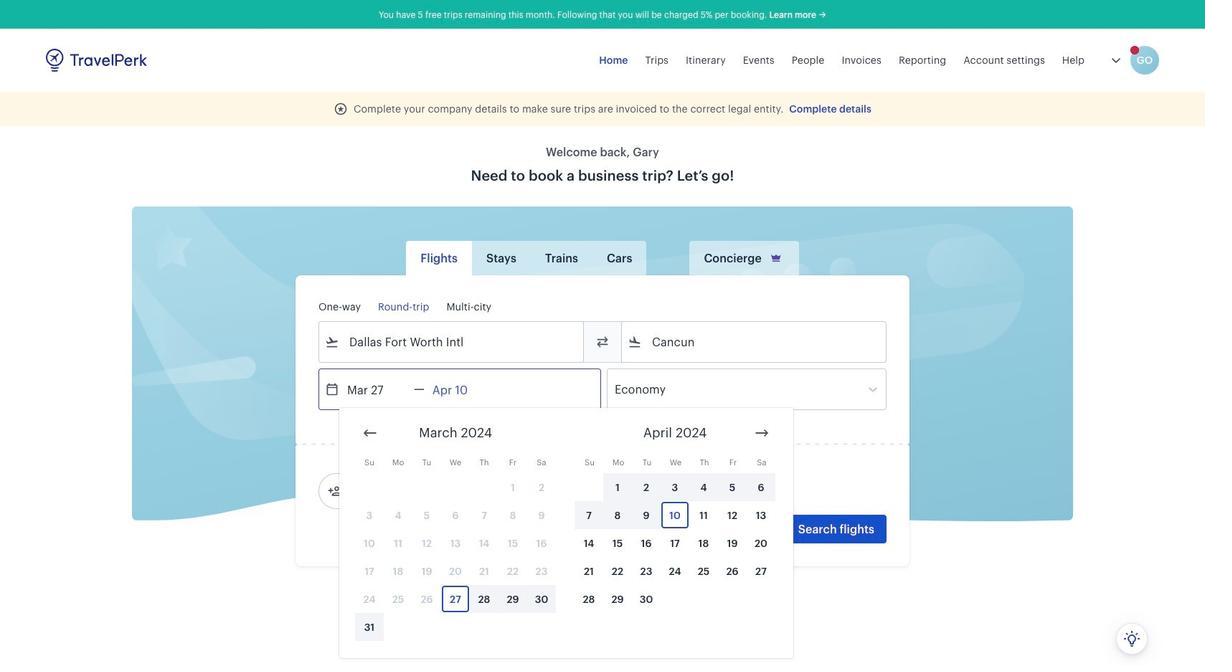 Task type: describe. For each thing, give the bounding box(es) containing it.
Return text field
[[425, 369, 499, 410]]

Depart text field
[[339, 369, 414, 410]]

move forward to switch to the next month. image
[[753, 425, 770, 442]]

Add first traveler search field
[[342, 480, 491, 503]]

calendar application
[[339, 408, 1205, 659]]

move backward to switch to the previous month. image
[[362, 425, 379, 442]]



Task type: locate. For each thing, give the bounding box(es) containing it.
To search field
[[642, 331, 867, 354]]

From search field
[[339, 331, 565, 354]]



